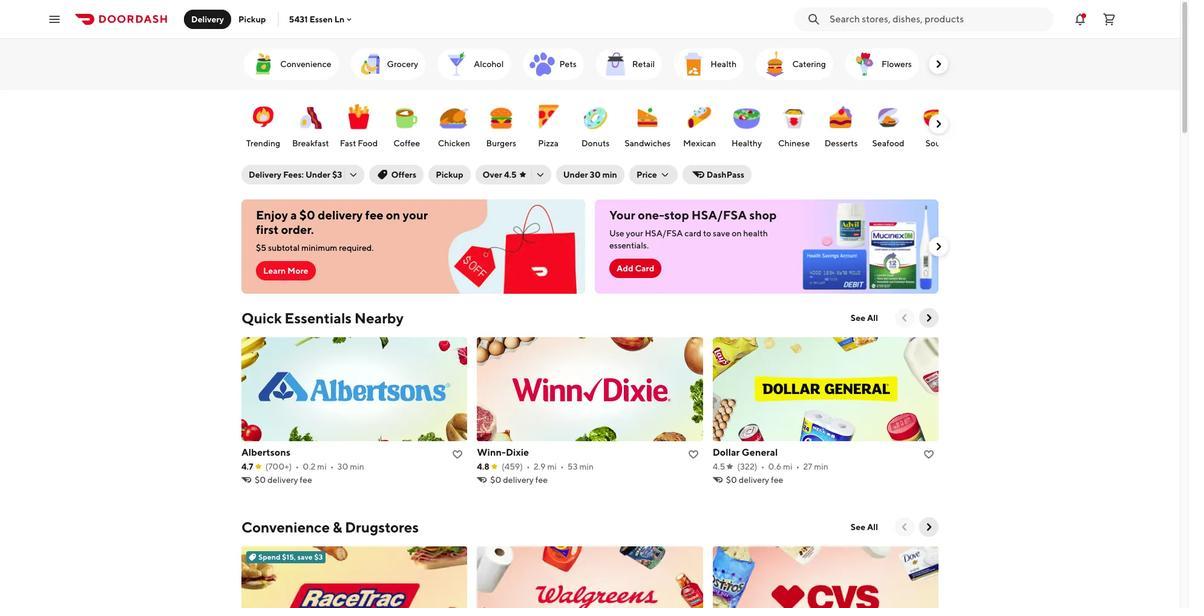 Task type: locate. For each thing, give the bounding box(es) containing it.
1 vertical spatial pickup button
[[429, 165, 470, 185]]

fee down 2.9
[[535, 476, 548, 485]]

1 vertical spatial delivery
[[249, 170, 281, 180]]

dollar
[[713, 447, 740, 459]]

0 vertical spatial your
[[403, 208, 428, 222]]

0 horizontal spatial $​0
[[255, 476, 266, 485]]

a
[[290, 208, 297, 222]]

one-
[[638, 208, 664, 222]]

delivery inside enjoy a $0 delivery fee on your first order.
[[318, 208, 363, 222]]

mi for winn-dixie
[[547, 462, 557, 472]]

0 vertical spatial see all
[[851, 313, 878, 323]]

delivery right $0
[[318, 208, 363, 222]]

min right 53
[[579, 462, 594, 472]]

mi right 0.2
[[317, 462, 327, 472]]

all left previous button of carousel image
[[867, 523, 878, 532]]

see all left previous button of carousel image
[[851, 523, 878, 532]]

previous button of carousel image
[[899, 522, 911, 534]]

on
[[386, 208, 400, 222], [732, 229, 742, 238]]

1 horizontal spatial hsa/fsa
[[692, 208, 747, 222]]

4.5 right over
[[504, 170, 517, 180]]

30 inside button
[[590, 170, 601, 180]]

$​0 down dollar
[[726, 476, 737, 485]]

see all left previous button of carousel icon
[[851, 313, 878, 323]]

essentials
[[285, 310, 352, 327]]

30 right 0.2
[[337, 462, 348, 472]]

• 0.6 mi • 27 min
[[761, 462, 828, 472]]

all left previous button of carousel icon
[[867, 313, 878, 323]]

5431 essen ln
[[289, 14, 344, 24]]

1 vertical spatial $3
[[314, 553, 323, 562]]

$​0 delivery fee for winn-dixie
[[490, 476, 548, 485]]

1 horizontal spatial save
[[713, 229, 730, 238]]

0 vertical spatial save
[[713, 229, 730, 238]]

trending
[[246, 139, 280, 148]]

fee for winn-dixie
[[535, 476, 548, 485]]

delivery
[[191, 14, 224, 24], [249, 170, 281, 180]]

delivery down (459)
[[503, 476, 534, 485]]

1 horizontal spatial delivery
[[249, 170, 281, 180]]

2 see from the top
[[851, 523, 865, 532]]

0 vertical spatial see
[[851, 313, 865, 323]]

next button of carousel image
[[932, 118, 945, 130]]

$​0
[[255, 476, 266, 485], [490, 476, 501, 485], [726, 476, 737, 485]]

mi right 2.9
[[547, 462, 557, 472]]

$5 subtotal minimum required.
[[256, 243, 374, 253]]

learn more button
[[256, 261, 316, 281]]

stop
[[664, 208, 689, 222]]

53
[[568, 462, 578, 472]]

•
[[296, 462, 299, 472], [330, 462, 334, 472], [526, 462, 530, 472], [560, 462, 564, 472], [761, 462, 765, 472], [796, 462, 800, 472]]

2 see all from the top
[[851, 523, 878, 532]]

card
[[635, 264, 654, 274]]

$​0 for winn-dixie
[[490, 476, 501, 485]]

• left 53
[[560, 462, 564, 472]]

catering link
[[756, 48, 833, 80]]

2 under from the left
[[563, 170, 588, 180]]

0 horizontal spatial $3
[[314, 553, 323, 562]]

fee inside enjoy a $0 delivery fee on your first order.
[[365, 208, 383, 222]]

delivery inside button
[[191, 14, 224, 24]]

min right 0.2
[[350, 462, 364, 472]]

$​0 delivery fee for albertsons
[[255, 476, 312, 485]]

0 vertical spatial on
[[386, 208, 400, 222]]

quick essentials nearby
[[241, 310, 404, 327]]

pickup button down chicken
[[429, 165, 470, 185]]

2 mi from the left
[[547, 462, 557, 472]]

0 vertical spatial all
[[867, 313, 878, 323]]

coffee
[[393, 139, 420, 148]]

2 horizontal spatial $​0 delivery fee
[[726, 476, 783, 485]]

convenience up $15,
[[241, 519, 330, 536]]

min for winn-dixie
[[579, 462, 594, 472]]

1 vertical spatial see
[[851, 523, 865, 532]]

0 vertical spatial 4.5
[[504, 170, 517, 180]]

mi for albertsons
[[317, 462, 327, 472]]

30 down donuts
[[590, 170, 601, 180]]

under right 'fees:'
[[306, 170, 330, 180]]

save inside the 'use your hsa/fsa card to save on health essentials.'
[[713, 229, 730, 238]]

$​0 for albertsons
[[255, 476, 266, 485]]

$3 down the fast
[[332, 170, 342, 180]]

convenience & drugstores link
[[241, 518, 419, 537]]

first
[[256, 223, 279, 237]]

burgers
[[486, 139, 516, 148]]

1 horizontal spatial 4.5
[[713, 462, 725, 472]]

0 vertical spatial pickup
[[238, 14, 266, 24]]

flowers link
[[845, 48, 919, 80]]

Store search: begin typing to search for stores available on DoorDash text field
[[830, 12, 1046, 26]]

see all
[[851, 313, 878, 323], [851, 523, 878, 532]]

$​0 delivery fee down (459)
[[490, 476, 548, 485]]

1 vertical spatial pickup
[[436, 170, 463, 180]]

1 vertical spatial hsa/fsa
[[645, 229, 683, 238]]

pickup button
[[231, 9, 273, 29], [429, 165, 470, 185]]

$​0 delivery fee down (322)
[[726, 476, 783, 485]]

(700+)
[[265, 462, 292, 472]]

delivery button
[[184, 9, 231, 29]]

your inside the 'use your hsa/fsa card to save on health essentials.'
[[626, 229, 643, 238]]

1 vertical spatial see all
[[851, 523, 878, 532]]

save right $15,
[[297, 553, 313, 562]]

delivery for delivery
[[191, 14, 224, 24]]

over 4.5 button
[[475, 165, 551, 185]]

add card
[[617, 264, 654, 274]]

1 vertical spatial convenience
[[241, 519, 330, 536]]

3 $​0 from the left
[[726, 476, 737, 485]]

convenience for convenience
[[280, 59, 331, 69]]

1 horizontal spatial 30
[[590, 170, 601, 180]]

1 horizontal spatial under
[[563, 170, 588, 180]]

fees:
[[283, 170, 304, 180]]

convenience right convenience icon
[[280, 59, 331, 69]]

hsa/fsa inside the 'use your hsa/fsa card to save on health essentials.'
[[645, 229, 683, 238]]

0 horizontal spatial $​0 delivery fee
[[255, 476, 312, 485]]

0 horizontal spatial delivery
[[191, 14, 224, 24]]

• left 0.2
[[296, 462, 299, 472]]

1 horizontal spatial $​0
[[490, 476, 501, 485]]

see left previous button of carousel icon
[[851, 313, 865, 323]]

0 horizontal spatial pickup button
[[231, 9, 273, 29]]

enjoy a $0 delivery fee on your first order.
[[256, 208, 428, 237]]

30
[[590, 170, 601, 180], [337, 462, 348, 472]]

1 mi from the left
[[317, 462, 327, 472]]

on inside the 'use your hsa/fsa card to save on health essentials.'
[[732, 229, 742, 238]]

0 vertical spatial delivery
[[191, 14, 224, 24]]

2.9
[[534, 462, 546, 472]]

0 horizontal spatial pickup
[[238, 14, 266, 24]]

see
[[851, 313, 865, 323], [851, 523, 865, 532]]

learn
[[263, 266, 286, 276]]

all
[[867, 313, 878, 323], [867, 523, 878, 532]]

drugstores
[[345, 519, 419, 536]]

fee up "required."
[[365, 208, 383, 222]]

alcohol image
[[442, 50, 471, 79]]

fee down 0.2
[[300, 476, 312, 485]]

price button
[[629, 165, 678, 185]]

$3 for spend $15, save $3
[[314, 553, 323, 562]]

pickup button left 5431
[[231, 9, 273, 29]]

0 horizontal spatial 30
[[337, 462, 348, 472]]

$​0 delivery fee
[[255, 476, 312, 485], [490, 476, 548, 485], [726, 476, 783, 485]]

see all link left previous button of carousel icon
[[843, 309, 885, 328]]

delivery down (322)
[[739, 476, 769, 485]]

3 mi from the left
[[783, 462, 792, 472]]

next button of carousel image
[[932, 58, 945, 70], [932, 241, 945, 253], [923, 312, 935, 324], [923, 522, 935, 534]]

delivery for dollar general
[[739, 476, 769, 485]]

under down donuts
[[563, 170, 588, 180]]

2 all from the top
[[867, 523, 878, 532]]

offers
[[391, 170, 416, 180]]

0 horizontal spatial under
[[306, 170, 330, 180]]

see all link
[[843, 309, 885, 328], [843, 518, 885, 537]]

4.5 down dollar
[[713, 462, 725, 472]]

mi right 0.6
[[783, 462, 792, 472]]

mi
[[317, 462, 327, 472], [547, 462, 557, 472], [783, 462, 792, 472]]

2 horizontal spatial $​0
[[726, 476, 737, 485]]

0 vertical spatial $3
[[332, 170, 342, 180]]

under inside button
[[563, 170, 588, 180]]

health image
[[679, 50, 708, 79]]

1 horizontal spatial on
[[732, 229, 742, 238]]

1 vertical spatial all
[[867, 523, 878, 532]]

$3 right $15,
[[314, 553, 323, 562]]

your up essentials.
[[626, 229, 643, 238]]

previous button of carousel image
[[899, 312, 911, 324]]

1 horizontal spatial $3
[[332, 170, 342, 180]]

hsa/fsa up to
[[692, 208, 747, 222]]

min for dollar general
[[814, 462, 828, 472]]

• left 0.6
[[761, 462, 765, 472]]

trending link
[[243, 96, 284, 152]]

1 $​0 delivery fee from the left
[[255, 476, 312, 485]]

your one-stop hsa/fsa shop
[[609, 208, 777, 222]]

hsa/fsa
[[692, 208, 747, 222], [645, 229, 683, 238]]

see all link for quick essentials nearby
[[843, 309, 885, 328]]

on down the offers button
[[386, 208, 400, 222]]

see all link left previous button of carousel image
[[843, 518, 885, 537]]

$​0 down winn-
[[490, 476, 501, 485]]

convenience & drugstores
[[241, 519, 419, 536]]

0 horizontal spatial hsa/fsa
[[645, 229, 683, 238]]

1 horizontal spatial mi
[[547, 462, 557, 472]]

convenience link
[[244, 48, 339, 80]]

1 horizontal spatial $​0 delivery fee
[[490, 476, 548, 485]]

add
[[617, 264, 633, 274]]

save right to
[[713, 229, 730, 238]]

• right 0.2
[[330, 462, 334, 472]]

delivery for delivery fees: under $3
[[249, 170, 281, 180]]

0 vertical spatial convenience
[[280, 59, 331, 69]]

2 $​0 delivery fee from the left
[[490, 476, 548, 485]]

3 $​0 delivery fee from the left
[[726, 476, 783, 485]]

4 • from the left
[[560, 462, 564, 472]]

0 vertical spatial hsa/fsa
[[692, 208, 747, 222]]

• left 2.9
[[526, 462, 530, 472]]

see left previous button of carousel image
[[851, 523, 865, 532]]

delivery down '(700+)'
[[267, 476, 298, 485]]

see all link for convenience & drugstores
[[843, 518, 885, 537]]

1 horizontal spatial your
[[626, 229, 643, 238]]

$15,
[[282, 553, 296, 562]]

order.
[[281, 223, 314, 237]]

1 all from the top
[[867, 313, 878, 323]]

0 horizontal spatial save
[[297, 553, 313, 562]]

1 horizontal spatial pickup button
[[429, 165, 470, 185]]

• left 27
[[796, 462, 800, 472]]

0 vertical spatial see all link
[[843, 309, 885, 328]]

to
[[703, 229, 711, 238]]

under
[[306, 170, 330, 180], [563, 170, 588, 180]]

0 horizontal spatial your
[[403, 208, 428, 222]]

pickup down chicken
[[436, 170, 463, 180]]

health
[[711, 59, 737, 69]]

2 $​0 from the left
[[490, 476, 501, 485]]

essen
[[309, 14, 333, 24]]

on left health
[[732, 229, 742, 238]]

shop
[[749, 208, 777, 222]]

$​0 down '(700+)'
[[255, 476, 266, 485]]

1 see from the top
[[851, 313, 865, 323]]

use
[[609, 229, 624, 238]]

4.5 inside button
[[504, 170, 517, 180]]

min right 27
[[814, 462, 828, 472]]

1 vertical spatial see all link
[[843, 518, 885, 537]]

2 • from the left
[[330, 462, 334, 472]]

2 horizontal spatial mi
[[783, 462, 792, 472]]

delivery for winn-dixie
[[503, 476, 534, 485]]

3 • from the left
[[526, 462, 530, 472]]

0 horizontal spatial on
[[386, 208, 400, 222]]

1 vertical spatial on
[[732, 229, 742, 238]]

0 horizontal spatial mi
[[317, 462, 327, 472]]

1 vertical spatial your
[[626, 229, 643, 238]]

pickup right delivery button
[[238, 14, 266, 24]]

your down offers
[[403, 208, 428, 222]]

0 vertical spatial 30
[[590, 170, 601, 180]]

hsa/fsa down one-
[[645, 229, 683, 238]]

1 see all link from the top
[[843, 309, 885, 328]]

mi for dollar general
[[783, 462, 792, 472]]

1 $​0 from the left
[[255, 476, 266, 485]]

2 see all link from the top
[[843, 518, 885, 537]]

pizza
[[538, 139, 559, 148]]

$​0 delivery fee down '(700+)'
[[255, 476, 312, 485]]

convenience
[[280, 59, 331, 69], [241, 519, 330, 536]]

(322)
[[737, 462, 757, 472]]

seafood
[[872, 139, 904, 148]]

27
[[803, 462, 812, 472]]

0 horizontal spatial 4.5
[[504, 170, 517, 180]]

1 see all from the top
[[851, 313, 878, 323]]

retail image
[[601, 50, 630, 79]]

fee for dollar general
[[771, 476, 783, 485]]

1 vertical spatial save
[[297, 553, 313, 562]]

alcohol link
[[438, 48, 511, 80]]

min down donuts
[[602, 170, 617, 180]]

see for nearby
[[851, 313, 865, 323]]

fee down 0.6
[[771, 476, 783, 485]]

on inside enjoy a $0 delivery fee on your first order.
[[386, 208, 400, 222]]

beauty image
[[936, 50, 965, 79]]



Task type: describe. For each thing, give the bounding box(es) containing it.
subtotal
[[268, 243, 300, 253]]

flowers
[[882, 59, 912, 69]]

5431
[[289, 14, 308, 24]]

health
[[743, 229, 768, 238]]

0 vertical spatial pickup button
[[231, 9, 273, 29]]

card
[[685, 229, 702, 238]]

pets link
[[523, 48, 584, 80]]

&
[[333, 519, 342, 536]]

desserts
[[825, 139, 858, 148]]

$0
[[299, 208, 315, 222]]

• 2.9 mi • 53 min
[[526, 462, 594, 472]]

dixie
[[506, 447, 529, 459]]

open menu image
[[47, 12, 62, 26]]

min inside button
[[602, 170, 617, 180]]

essentials.
[[609, 241, 649, 251]]

notification bell image
[[1073, 12, 1087, 26]]

$​0 for dollar general
[[726, 476, 737, 485]]

(459)
[[502, 462, 523, 472]]

0.6
[[768, 462, 781, 472]]

chicken
[[438, 139, 470, 148]]

delivery for albertsons
[[267, 476, 298, 485]]

your inside enjoy a $0 delivery fee on your first order.
[[403, 208, 428, 222]]

grocery
[[387, 59, 418, 69]]

1 vertical spatial 30
[[337, 462, 348, 472]]

1 under from the left
[[306, 170, 330, 180]]

pets image
[[528, 50, 557, 79]]

over
[[483, 170, 502, 180]]

$5
[[256, 243, 266, 253]]

4.8
[[477, 462, 489, 472]]

grocery link
[[351, 48, 425, 80]]

see all for quick essentials nearby
[[851, 313, 878, 323]]

dashpass
[[707, 170, 744, 180]]

4.7
[[241, 462, 253, 472]]

1 • from the left
[[296, 462, 299, 472]]

catering
[[792, 59, 826, 69]]

1 horizontal spatial pickup
[[436, 170, 463, 180]]

dollar general
[[713, 447, 778, 459]]

• 0.2 mi • 30 min
[[296, 462, 364, 472]]

all for quick essentials nearby
[[867, 313, 878, 323]]

$​0 delivery fee for dollar general
[[726, 476, 783, 485]]

albertsons
[[241, 447, 290, 459]]

ln
[[334, 14, 344, 24]]

sandwiches
[[625, 139, 671, 148]]

winn-
[[477, 447, 506, 459]]

delivery fees: under $3
[[249, 170, 342, 180]]

under 30 min
[[563, 170, 617, 180]]

soup
[[926, 139, 946, 148]]

6 • from the left
[[796, 462, 800, 472]]

flowers image
[[850, 50, 879, 79]]

mexican
[[683, 139, 716, 148]]

nearby
[[354, 310, 404, 327]]

fee for albertsons
[[300, 476, 312, 485]]

chinese
[[778, 139, 810, 148]]

0 items, open order cart image
[[1102, 12, 1116, 26]]

spend $15, save $3
[[258, 553, 323, 562]]

enjoy
[[256, 208, 288, 222]]

catering image
[[761, 50, 790, 79]]

general
[[742, 447, 778, 459]]

required.
[[339, 243, 374, 253]]

winn-dixie
[[477, 447, 529, 459]]

quick
[[241, 310, 282, 327]]

quick essentials nearby link
[[241, 309, 404, 328]]

all for convenience & drugstores
[[867, 523, 878, 532]]

price
[[636, 170, 657, 180]]

convenience for convenience & drugstores
[[241, 519, 330, 536]]

offers button
[[369, 165, 424, 185]]

fast
[[340, 139, 356, 148]]

convenience image
[[249, 50, 278, 79]]

$3 for delivery fees: under $3
[[332, 170, 342, 180]]

5 • from the left
[[761, 462, 765, 472]]

retail link
[[596, 48, 662, 80]]

fast food
[[340, 139, 378, 148]]

see all for convenience & drugstores
[[851, 523, 878, 532]]

health link
[[674, 48, 744, 80]]

min for albertsons
[[350, 462, 364, 472]]

your
[[609, 208, 635, 222]]

breakfast
[[292, 139, 329, 148]]

food
[[358, 139, 378, 148]]

see for drugstores
[[851, 523, 865, 532]]

0.2
[[303, 462, 315, 472]]

learn more
[[263, 266, 308, 276]]

more
[[287, 266, 308, 276]]

spend
[[258, 553, 280, 562]]

grocery image
[[356, 50, 385, 79]]

pets
[[559, 59, 577, 69]]

alcohol
[[474, 59, 504, 69]]

use your hsa/fsa card to save on health essentials.
[[609, 229, 768, 251]]

under 30 min button
[[556, 165, 624, 185]]

1 vertical spatial 4.5
[[713, 462, 725, 472]]

minimum
[[301, 243, 337, 253]]

5431 essen ln button
[[289, 14, 354, 24]]

healthy
[[732, 139, 762, 148]]

add card button
[[609, 259, 662, 278]]

dashpass button
[[682, 165, 752, 185]]

over 4.5
[[483, 170, 517, 180]]



Task type: vqa. For each thing, say whether or not it's contained in the screenshot.
'Drinks' inside Specialty Drinks
no



